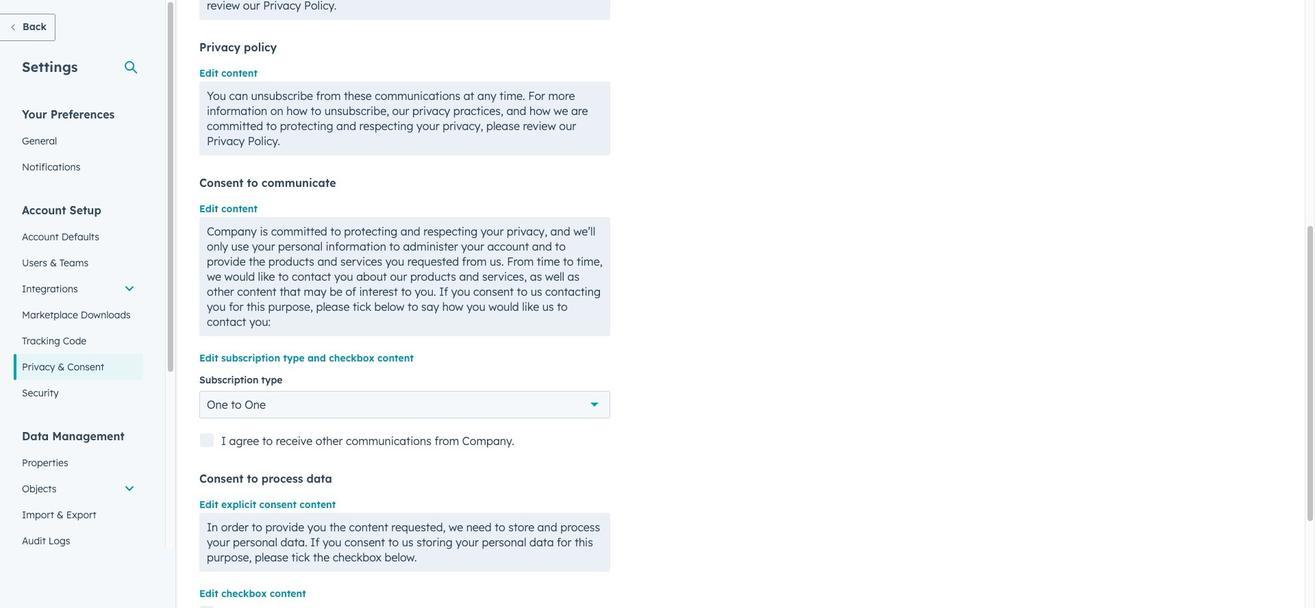 Task type: locate. For each thing, give the bounding box(es) containing it.
data management element
[[14, 429, 143, 554]]



Task type: vqa. For each thing, say whether or not it's contained in the screenshot.
THE DATA MANAGEMENT element
yes



Task type: describe. For each thing, give the bounding box(es) containing it.
account setup element
[[14, 203, 143, 406]]

your preferences element
[[14, 107, 143, 180]]



